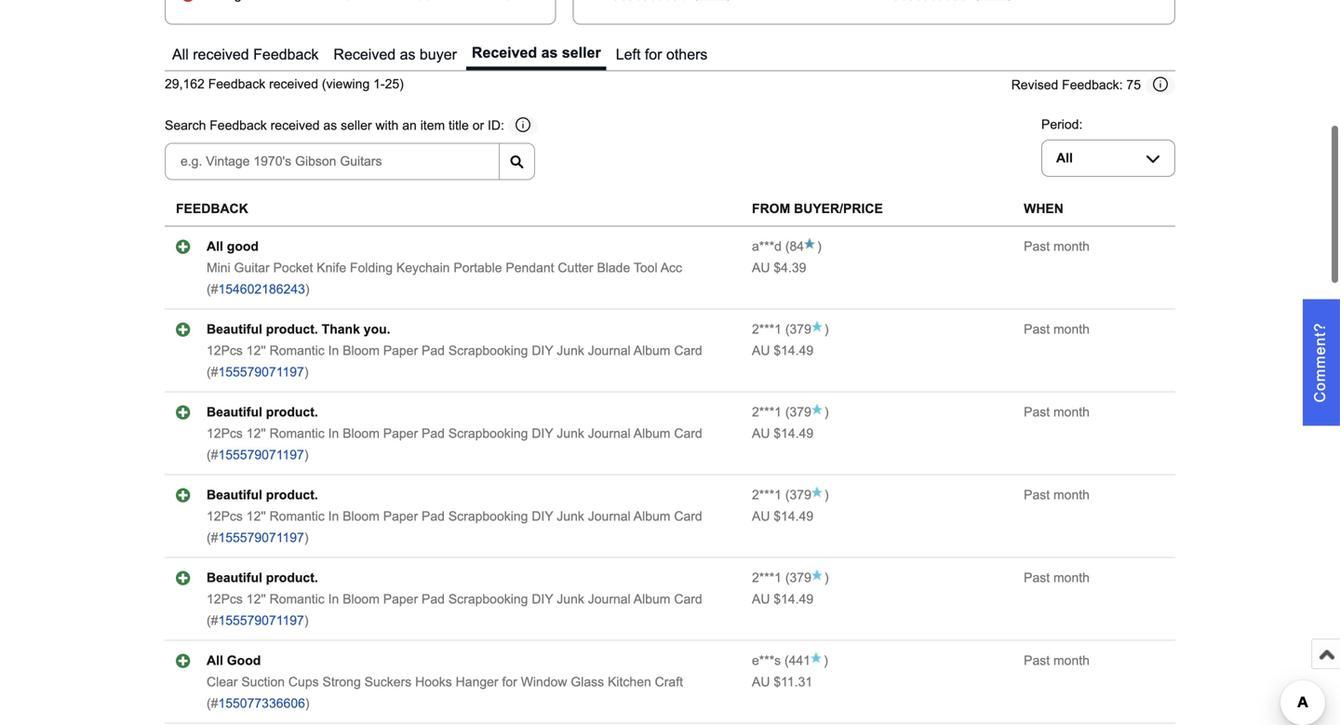 Task type: vqa. For each thing, say whether or not it's contained in the screenshot.


Task type: locate. For each thing, give the bounding box(es) containing it.
2 feedback left by buyer. element from the top
[[752, 322, 782, 337]]

3 au $14.49 from the top
[[752, 510, 814, 524]]

from
[[752, 202, 791, 216]]

4 379 from the top
[[790, 571, 812, 585]]

craft
[[655, 675, 684, 690]]

2 ( 379 from the top
[[782, 405, 812, 420]]

2 horizontal spatial as
[[542, 44, 558, 61]]

as inside "button"
[[542, 44, 558, 61]]

a***d
[[752, 240, 782, 254]]

5 past month element from the top
[[1024, 571, 1090, 585]]

3 past from the top
[[1024, 405, 1051, 420]]

1 horizontal spatial as
[[400, 46, 416, 63]]

12pcs for 3rd the beautiful product. element
[[207, 592, 243, 607]]

4 (# from the top
[[207, 531, 218, 545]]

155579071197 link
[[218, 365, 304, 380], [218, 448, 304, 463], [218, 531, 304, 545], [218, 614, 304, 628]]

all received feedback
[[172, 46, 319, 63]]

received down 29,162 feedback received (viewing 1-25)
[[271, 118, 320, 133]]

seller
[[562, 44, 601, 61], [341, 118, 372, 133]]

3 scrapbooking from the top
[[449, 510, 528, 524]]

0 vertical spatial beautiful product.
[[207, 405, 318, 420]]

1 vertical spatial feedback
[[208, 77, 266, 91]]

2 paper from the top
[[383, 427, 418, 441]]

3 journal from the top
[[588, 510, 631, 524]]

bloom
[[343, 344, 380, 358], [343, 427, 380, 441], [343, 510, 380, 524], [343, 592, 380, 607]]

6 past month from the top
[[1024, 654, 1090, 668]]

left
[[616, 46, 641, 63]]

as up e.g. vintage 1970's gibson guitars text field
[[324, 118, 337, 133]]

379
[[790, 322, 812, 337], [790, 405, 812, 420], [790, 488, 812, 503], [790, 571, 812, 585]]

beautiful
[[207, 322, 263, 337], [207, 405, 263, 420], [207, 488, 263, 503], [207, 571, 263, 585]]

2 vertical spatial beautiful product.
[[207, 571, 318, 585]]

4 paper from the top
[[383, 592, 418, 607]]

1 12pcs 12'' romantic in bloom paper pad scrapbooking diy junk journal album card (# from the top
[[207, 344, 703, 380]]

2 product. from the top
[[266, 405, 318, 420]]

1 product. from the top
[[266, 322, 318, 337]]

all up 29,162
[[172, 46, 189, 63]]

past
[[1024, 240, 1051, 254], [1024, 322, 1051, 337], [1024, 405, 1051, 420], [1024, 488, 1051, 503], [1024, 571, 1051, 585], [1024, 654, 1051, 668]]

pendant
[[506, 261, 555, 275]]

12'' for 1st the beautiful product. element from the top of the page
[[247, 427, 266, 441]]

2 card from the top
[[675, 427, 703, 441]]

journal
[[588, 344, 631, 358], [588, 427, 631, 441], [588, 510, 631, 524], [588, 592, 631, 607]]

album for second the beautiful product. element from the bottom of the page
[[634, 510, 671, 524]]

for right left
[[645, 46, 663, 63]]

4 past from the top
[[1024, 488, 1051, 503]]

154602186243 )
[[218, 282, 310, 297]]

6 au from the top
[[752, 675, 771, 690]]

( 379 for past month element corresponding to 3rd the beautiful product. element
[[782, 571, 812, 585]]

feedback left by buyer. element containing e***s
[[752, 654, 781, 668]]

4 in from the top
[[328, 592, 339, 607]]

past month for beautiful product. thank you. element past month element
[[1024, 322, 1090, 337]]

pad
[[422, 344, 445, 358], [422, 427, 445, 441], [422, 510, 445, 524], [422, 592, 445, 607]]

au for 1st the beautiful product. element from the top of the page
[[752, 427, 771, 441]]

5 past month from the top
[[1024, 571, 1090, 585]]

4 12'' from the top
[[247, 592, 266, 607]]

6 feedback left by buyer. element from the top
[[752, 654, 781, 668]]

3 product. from the top
[[266, 488, 318, 503]]

1 horizontal spatial for
[[645, 46, 663, 63]]

glass
[[571, 675, 605, 690]]

scrapbooking
[[449, 344, 528, 358], [449, 427, 528, 441], [449, 510, 528, 524], [449, 592, 528, 607]]

all button
[[1042, 140, 1176, 177]]

paper for beautiful product. thank you. element
[[383, 344, 418, 358]]

4 feedback left by buyer. element from the top
[[752, 488, 782, 503]]

received as buyer
[[334, 46, 457, 63]]

5 past from the top
[[1024, 571, 1051, 585]]

2 12pcs 12'' romantic in bloom paper pad scrapbooking diy junk journal album card (# from the top
[[207, 427, 703, 463]]

12pcs 12'' romantic in bloom paper pad scrapbooking diy junk journal album card (# for beautiful product. thank you. element
[[207, 344, 703, 380]]

feedback right search at the left top of page
[[210, 118, 267, 133]]

1 12pcs from the top
[[207, 344, 243, 358]]

4 scrapbooking from the top
[[449, 592, 528, 607]]

12pcs 12'' romantic in bloom paper pad scrapbooking diy junk journal album card (# for second the beautiful product. element from the bottom of the page
[[207, 510, 703, 545]]

3 bloom from the top
[[343, 510, 380, 524]]

romantic for beautiful product. thank you. element
[[270, 344, 325, 358]]

with
[[376, 118, 399, 133]]

all good element
[[207, 240, 259, 254]]

diy for 3rd the beautiful product. element
[[532, 592, 554, 607]]

0 vertical spatial for
[[645, 46, 663, 63]]

155579071197 for second the beautiful product. element from the bottom of the page 155579071197 link
[[218, 531, 304, 545]]

5 month from the top
[[1054, 571, 1090, 585]]

feedback left by buyer. element containing a***d
[[752, 240, 782, 254]]

2 past month element from the top
[[1024, 322, 1090, 337]]

journal for 1st the beautiful product. element from the top of the page
[[588, 427, 631, 441]]

(# for 3rd the beautiful product. element
[[207, 614, 218, 628]]

2 romantic from the top
[[270, 427, 325, 441]]

scrapbooking for 3rd the beautiful product. element
[[449, 592, 528, 607]]

4 diy from the top
[[532, 592, 554, 607]]

thank
[[322, 322, 360, 337]]

feedback element
[[176, 202, 248, 216]]

2 (# from the top
[[207, 365, 218, 380]]

past month element for all good element
[[1024, 240, 1090, 254]]

4 product. from the top
[[266, 571, 318, 585]]

as left buyer
[[400, 46, 416, 63]]

2 vertical spatial feedback
[[210, 118, 267, 133]]

1 past month element from the top
[[1024, 240, 1090, 254]]

2***1 for past month element corresponding to 1st the beautiful product. element from the top of the page
[[752, 405, 782, 420]]

$14.49
[[774, 344, 814, 358], [774, 427, 814, 441], [774, 510, 814, 524], [774, 592, 814, 607]]

155579071197 for 155579071197 link related to 1st the beautiful product. element from the top of the page
[[218, 448, 304, 463]]

as
[[542, 44, 558, 61], [400, 46, 416, 63], [324, 118, 337, 133]]

you.
[[364, 322, 391, 337]]

as left left
[[542, 44, 558, 61]]

mini
[[207, 261, 231, 275]]

product. for 155579071197 link corresponding to beautiful product. thank you. element
[[266, 322, 318, 337]]

feedback for 29,162
[[208, 77, 266, 91]]

1 paper from the top
[[383, 344, 418, 358]]

all down period:
[[1057, 151, 1074, 165]]

1 card from the top
[[675, 344, 703, 358]]

received as seller button
[[466, 39, 607, 70]]

past for all good element
[[1024, 240, 1051, 254]]

past month element for all good element
[[1024, 654, 1090, 668]]

1 bloom from the top
[[343, 344, 380, 358]]

diy for 1st the beautiful product. element from the top of the page
[[532, 427, 554, 441]]

past for beautiful product. thank you. element
[[1024, 322, 1051, 337]]

12pcs 12'' romantic in bloom paper pad scrapbooking diy junk journal album card (# for 3rd the beautiful product. element
[[207, 592, 703, 628]]

1 ( from the top
[[786, 240, 790, 254]]

received up 1-
[[334, 46, 396, 63]]

1 vertical spatial for
[[502, 675, 518, 690]]

au $14.49 for second the beautiful product. element from the bottom of the page
[[752, 510, 814, 524]]

as inside button
[[400, 46, 416, 63]]

155579071197 ) for 1st the beautiful product. element from the top of the page
[[218, 448, 309, 463]]

seller left left
[[562, 44, 601, 61]]

junk for second the beautiful product. element from the bottom of the page
[[557, 510, 585, 524]]

beautiful product. for 1st the beautiful product. element from the top of the page
[[207, 405, 318, 420]]

for
[[645, 46, 663, 63], [502, 675, 518, 690]]

4 card from the top
[[675, 592, 703, 607]]

$14.49 for second the beautiful product. element from the bottom of the page
[[774, 510, 814, 524]]

4 ( 379 from the top
[[782, 571, 812, 585]]

1 au from the top
[[752, 261, 771, 275]]

received inside "button"
[[472, 44, 537, 61]]

card
[[675, 344, 703, 358], [675, 427, 703, 441], [675, 510, 703, 524], [675, 592, 703, 607]]

4 2***1 from the top
[[752, 571, 782, 585]]

4 past month from the top
[[1024, 488, 1090, 503]]

beautiful product. element
[[207, 405, 318, 420], [207, 488, 318, 503], [207, 571, 318, 585]]

4 pad from the top
[[422, 592, 445, 607]]

12pcs 12'' romantic in bloom paper pad scrapbooking diy junk journal album card (#
[[207, 344, 703, 380], [207, 427, 703, 463], [207, 510, 703, 545], [207, 592, 703, 628]]

3 romantic from the top
[[270, 510, 325, 524]]

2 bloom from the top
[[343, 427, 380, 441]]

album for 1st the beautiful product. element from the top of the page
[[634, 427, 671, 441]]

2 scrapbooking from the top
[[449, 427, 528, 441]]

5 au from the top
[[752, 592, 771, 607]]

received up 29,162
[[193, 46, 249, 63]]

3 beautiful from the top
[[207, 488, 263, 503]]

12pcs 12'' romantic in bloom paper pad scrapbooking diy junk journal album card (# for 1st the beautiful product. element from the top of the page
[[207, 427, 703, 463]]

12'' for 3rd the beautiful product. element
[[247, 592, 266, 607]]

seller left with
[[341, 118, 372, 133]]

period:
[[1042, 118, 1083, 132]]

(#
[[207, 282, 218, 297], [207, 365, 218, 380], [207, 448, 218, 463], [207, 531, 218, 545], [207, 614, 218, 628], [207, 697, 218, 711]]

1 romantic from the top
[[270, 344, 325, 358]]

2 vertical spatial beautiful product. element
[[207, 571, 318, 585]]

received for received as buyer
[[334, 46, 396, 63]]

past month for past month element corresponding to 1st the beautiful product. element from the top of the page
[[1024, 405, 1090, 420]]

romantic
[[270, 344, 325, 358], [270, 427, 325, 441], [270, 510, 325, 524], [270, 592, 325, 607]]

feedback left by buyer. element
[[752, 240, 782, 254], [752, 322, 782, 337], [752, 405, 782, 420], [752, 488, 782, 503], [752, 571, 782, 585], [752, 654, 781, 668]]

received left "(viewing"
[[269, 77, 318, 91]]

as for buyer
[[400, 46, 416, 63]]

3 12'' from the top
[[247, 510, 266, 524]]

au
[[752, 261, 771, 275], [752, 344, 771, 358], [752, 427, 771, 441], [752, 510, 771, 524], [752, 592, 771, 607], [752, 675, 771, 690]]

4 $14.49 from the top
[[774, 592, 814, 607]]

past for all good element
[[1024, 654, 1051, 668]]

left for others button
[[611, 39, 714, 70]]

2 journal from the top
[[588, 427, 631, 441]]

tool
[[634, 261, 658, 275]]

all
[[172, 46, 189, 63], [1057, 151, 1074, 165], [207, 240, 223, 254], [207, 654, 223, 668]]

au $14.49 for 1st the beautiful product. element from the top of the page
[[752, 427, 814, 441]]

4 12pcs from the top
[[207, 592, 243, 607]]

2 2***1 from the top
[[752, 405, 782, 420]]

4 romantic from the top
[[270, 592, 325, 607]]

album for beautiful product. thank you. element
[[634, 344, 671, 358]]

received
[[193, 46, 249, 63], [269, 77, 318, 91], [271, 118, 320, 133]]

0 vertical spatial seller
[[562, 44, 601, 61]]

search feedback received as seller with an item title or id:
[[165, 118, 505, 133]]

product. for second the beautiful product. element from the bottom of the page 155579071197 link
[[266, 488, 318, 503]]

2 155579071197 link from the top
[[218, 448, 304, 463]]

0 horizontal spatial received
[[334, 46, 396, 63]]

1 vertical spatial beautiful product. element
[[207, 488, 318, 503]]

155579071197 for 155579071197 link corresponding to 3rd the beautiful product. element
[[218, 614, 304, 628]]

all up clear
[[207, 654, 223, 668]]

2 month from the top
[[1054, 322, 1090, 337]]

hanger
[[456, 675, 499, 690]]

0 horizontal spatial seller
[[341, 118, 372, 133]]

diy
[[532, 344, 554, 358], [532, 427, 554, 441], [532, 510, 554, 524], [532, 592, 554, 607]]

1 horizontal spatial received
[[472, 44, 537, 61]]

product.
[[266, 322, 318, 337], [266, 405, 318, 420], [266, 488, 318, 503], [266, 571, 318, 585]]

$14.49 for beautiful product. thank you. element
[[774, 344, 814, 358]]

in
[[328, 344, 339, 358], [328, 427, 339, 441], [328, 510, 339, 524], [328, 592, 339, 607]]

received
[[472, 44, 537, 61], [334, 46, 396, 63]]

155579071197 link for second the beautiful product. element from the bottom of the page
[[218, 531, 304, 545]]

product. for 155579071197 link corresponding to 3rd the beautiful product. element
[[266, 571, 318, 585]]

(
[[786, 240, 790, 254], [786, 322, 790, 337], [786, 405, 790, 420], [786, 488, 790, 503], [786, 571, 790, 585], [785, 654, 789, 668]]

diy for beautiful product. thank you. element
[[532, 344, 554, 358]]

2 beautiful product. from the top
[[207, 488, 318, 503]]

1 pad from the top
[[422, 344, 445, 358]]

paper for 3rd the beautiful product. element
[[383, 592, 418, 607]]

1 month from the top
[[1054, 240, 1090, 254]]

2***1 for past month element for second the beautiful product. element from the bottom of the page
[[752, 488, 782, 503]]

when
[[1024, 202, 1064, 216]]

received inside button
[[334, 46, 396, 63]]

paper
[[383, 344, 418, 358], [383, 427, 418, 441], [383, 510, 418, 524], [383, 592, 418, 607]]

feedback up 29,162 feedback received (viewing 1-25)
[[253, 46, 319, 63]]

( 379
[[782, 322, 812, 337], [782, 405, 812, 420], [782, 488, 812, 503], [782, 571, 812, 585]]

all inside popup button
[[1057, 151, 1074, 165]]

2 diy from the top
[[532, 427, 554, 441]]

4 journal from the top
[[588, 592, 631, 607]]

seller inside "button"
[[562, 44, 601, 61]]

3 155579071197 from the top
[[218, 531, 304, 545]]

journal for beautiful product. thank you. element
[[588, 344, 631, 358]]

4 album from the top
[[634, 592, 671, 607]]

155579071197 ) for beautiful product. thank you. element
[[218, 365, 309, 380]]

( for past month element corresponding to 1st the beautiful product. element from the top of the page
[[786, 405, 790, 420]]

2 vertical spatial received
[[271, 118, 320, 133]]

2 12pcs from the top
[[207, 427, 243, 441]]

3 au from the top
[[752, 427, 771, 441]]

1 155579071197 from the top
[[218, 365, 304, 380]]

romantic for second the beautiful product. element from the bottom of the page
[[270, 510, 325, 524]]

6 past month element from the top
[[1024, 654, 1090, 668]]

0 vertical spatial feedback
[[253, 46, 319, 63]]

(# inside 'mini guitar pocket knife folding keychain portable pendant cutter blade tool acc (#'
[[207, 282, 218, 297]]

2 pad from the top
[[422, 427, 445, 441]]

155579071197 ) for 3rd the beautiful product. element
[[218, 614, 309, 628]]

1-
[[374, 77, 385, 91]]

1 past from the top
[[1024, 240, 1051, 254]]

3 album from the top
[[634, 510, 671, 524]]

1 beautiful product. from the top
[[207, 405, 318, 420]]

2 in from the top
[[328, 427, 339, 441]]

6 (# from the top
[[207, 697, 218, 711]]

4 past month element from the top
[[1024, 488, 1090, 503]]

4 beautiful from the top
[[207, 571, 263, 585]]

)
[[818, 240, 822, 254], [305, 282, 310, 297], [825, 322, 829, 337], [304, 365, 309, 380], [825, 405, 829, 420], [304, 448, 309, 463], [825, 488, 829, 503], [304, 531, 309, 545], [825, 571, 829, 585], [304, 614, 309, 628], [824, 654, 829, 668], [305, 697, 310, 711]]

from buyer/price element
[[752, 202, 884, 216]]

card for 1st the beautiful product. element from the top of the page
[[675, 427, 703, 441]]

4 155579071197 from the top
[[218, 614, 304, 628]]

junk
[[557, 344, 585, 358], [557, 427, 585, 441], [557, 510, 585, 524], [557, 592, 585, 607]]

3 in from the top
[[328, 510, 339, 524]]

all for all good
[[207, 240, 223, 254]]

month
[[1054, 240, 1090, 254], [1054, 322, 1090, 337], [1054, 405, 1090, 420], [1054, 488, 1090, 503], [1054, 571, 1090, 585], [1054, 654, 1090, 668]]

2 past month from the top
[[1024, 322, 1090, 337]]

received right buyer
[[472, 44, 537, 61]]

feedback down all received feedback button
[[208, 77, 266, 91]]

1 12'' from the top
[[247, 344, 266, 358]]

an
[[402, 118, 417, 133]]

0 vertical spatial beautiful product. element
[[207, 405, 318, 420]]

au $14.49
[[752, 344, 814, 358], [752, 427, 814, 441], [752, 510, 814, 524], [752, 592, 814, 607]]

2***1
[[752, 322, 782, 337], [752, 405, 782, 420], [752, 488, 782, 503], [752, 571, 782, 585]]

( for all good element's past month element
[[785, 654, 789, 668]]

for right hanger
[[502, 675, 518, 690]]

3 ( 379 from the top
[[782, 488, 812, 503]]

1 journal from the top
[[588, 344, 631, 358]]

4 au from the top
[[752, 510, 771, 524]]

3 month from the top
[[1054, 405, 1090, 420]]

all up mini
[[207, 240, 223, 254]]

12pcs for second the beautiful product. element from the bottom of the page
[[207, 510, 243, 524]]

diy for second the beautiful product. element from the bottom of the page
[[532, 510, 554, 524]]

2 155579071197 from the top
[[218, 448, 304, 463]]

1 155579071197 ) from the top
[[218, 365, 309, 380]]

au for all good element
[[752, 675, 771, 690]]

feedback
[[253, 46, 319, 63], [208, 77, 266, 91], [210, 118, 267, 133]]

beautiful product. thank you. element
[[207, 322, 391, 337]]

3 12pcs 12'' romantic in bloom paper pad scrapbooking diy junk journal album card (# from the top
[[207, 510, 703, 545]]

past month element
[[1024, 240, 1090, 254], [1024, 322, 1090, 337], [1024, 405, 1090, 420], [1024, 488, 1090, 503], [1024, 571, 1090, 585], [1024, 654, 1090, 668]]

all inside button
[[172, 46, 189, 63]]

6 past from the top
[[1024, 654, 1051, 668]]

3 (# from the top
[[207, 448, 218, 463]]

3 beautiful product. from the top
[[207, 571, 318, 585]]

12''
[[247, 344, 266, 358], [247, 427, 266, 441], [247, 510, 266, 524], [247, 592, 266, 607]]

12pcs
[[207, 344, 243, 358], [207, 427, 243, 441], [207, 510, 243, 524], [207, 592, 243, 607]]

album for 3rd the beautiful product. element
[[634, 592, 671, 607]]

when element
[[1024, 202, 1064, 216]]

155579071197
[[218, 365, 304, 380], [218, 448, 304, 463], [218, 531, 304, 545], [218, 614, 304, 628]]

all received feedback button
[[167, 39, 324, 70]]

past month for past month element for second the beautiful product. element from the bottom of the page
[[1024, 488, 1090, 503]]

1 vertical spatial received
[[269, 77, 318, 91]]

1 horizontal spatial seller
[[562, 44, 601, 61]]

5 feedback left by buyer. element from the top
[[752, 571, 782, 585]]

3 2***1 from the top
[[752, 488, 782, 503]]

4 12pcs 12'' romantic in bloom paper pad scrapbooking diy junk journal album card (# from the top
[[207, 592, 703, 628]]

1 vertical spatial beautiful product.
[[207, 488, 318, 503]]

beautiful product. for 3rd the beautiful product. element
[[207, 571, 318, 585]]

received as buyer button
[[328, 39, 463, 70]]

3 ( from the top
[[786, 405, 790, 420]]

0 horizontal spatial for
[[502, 675, 518, 690]]

1 au $14.49 from the top
[[752, 344, 814, 358]]

received inside button
[[193, 46, 249, 63]]

0 vertical spatial received
[[193, 46, 249, 63]]



Task type: describe. For each thing, give the bounding box(es) containing it.
feedback left by buyer. element for beautiful product. thank you. element past month element
[[752, 322, 782, 337]]

$14.49 for 3rd the beautiful product. element
[[774, 592, 814, 607]]

or
[[473, 118, 484, 133]]

feedback left by buyer. element for past month element corresponding to 1st the beautiful product. element from the top of the page
[[752, 405, 782, 420]]

155077336606 link
[[218, 697, 305, 711]]

good
[[227, 240, 259, 254]]

scrapbooking for second the beautiful product. element from the bottom of the page
[[449, 510, 528, 524]]

in for 3rd the beautiful product. element
[[328, 592, 339, 607]]

portable
[[454, 261, 502, 275]]

feedback left by buyer. element for all good element's past month element
[[752, 654, 781, 668]]

pad for second the beautiful product. element from the bottom of the page
[[422, 510, 445, 524]]

au for all good element
[[752, 261, 771, 275]]

buyer
[[420, 46, 457, 63]]

pocket
[[273, 261, 313, 275]]

clear
[[207, 675, 238, 690]]

kitchen
[[608, 675, 652, 690]]

month for past month element for second the beautiful product. element from the bottom of the page
[[1054, 488, 1090, 503]]

feedback left by buyer. element for past month element for all good element
[[752, 240, 782, 254]]

(# for second the beautiful product. element from the bottom of the page
[[207, 531, 218, 545]]

buyer/price
[[794, 202, 884, 216]]

title
[[449, 118, 469, 133]]

past month for all good element's past month element
[[1024, 654, 1090, 668]]

acc
[[661, 261, 683, 275]]

( for past month element for second the beautiful product. element from the bottom of the page
[[786, 488, 790, 503]]

au for beautiful product. thank you. element
[[752, 344, 771, 358]]

suckers
[[365, 675, 412, 690]]

379 for 3rd the beautiful product. element
[[790, 571, 812, 585]]

keychain
[[397, 261, 450, 275]]

romantic for 1st the beautiful product. element from the top of the page
[[270, 427, 325, 441]]

all good
[[207, 240, 259, 254]]

155579071197 for 155579071197 link corresponding to beautiful product. thank you. element
[[218, 365, 304, 380]]

84
[[790, 240, 805, 254]]

from buyer/price
[[752, 202, 884, 216]]

search
[[165, 118, 206, 133]]

2***1 for past month element corresponding to 3rd the beautiful product. element
[[752, 571, 782, 585]]

suction
[[242, 675, 285, 690]]

all for all received feedback
[[172, 46, 189, 63]]

(# inside clear suction cups strong suckers hooks hanger for window glass kitchen craft (#
[[207, 697, 218, 711]]

(# for beautiful product. thank you. element
[[207, 365, 218, 380]]

au $14.49 for 3rd the beautiful product. element
[[752, 592, 814, 607]]

75
[[1127, 78, 1142, 92]]

155579071197 ) for second the beautiful product. element from the bottom of the page
[[218, 531, 309, 545]]

junk for beautiful product. thank you. element
[[557, 344, 585, 358]]

folding
[[350, 261, 393, 275]]

window
[[521, 675, 568, 690]]

2 beautiful from the top
[[207, 405, 263, 420]]

$4.39
[[774, 261, 807, 275]]

past for second the beautiful product. element from the bottom of the page
[[1024, 488, 1051, 503]]

155579071197 link for 3rd the beautiful product. element
[[218, 614, 304, 628]]

for inside clear suction cups strong suckers hooks hanger for window glass kitchen craft (#
[[502, 675, 518, 690]]

strong
[[323, 675, 361, 690]]

au $11.31
[[752, 675, 813, 690]]

12pcs for beautiful product. thank you. element
[[207, 344, 243, 358]]

155077336606
[[218, 697, 305, 711]]

au $14.49 for beautiful product. thank you. element
[[752, 344, 814, 358]]

12'' for second the beautiful product. element from the bottom of the page
[[247, 510, 266, 524]]

cups
[[289, 675, 319, 690]]

pad for 1st the beautiful product. element from the top of the page
[[422, 427, 445, 441]]

clear suction cups strong suckers hooks hanger for window glass kitchen craft (#
[[207, 675, 684, 711]]

paper for second the beautiful product. element from the bottom of the page
[[383, 510, 418, 524]]

month for beautiful product. thank you. element past month element
[[1054, 322, 1090, 337]]

card for 3rd the beautiful product. element
[[675, 592, 703, 607]]

select the feedback time period you want to see element
[[1042, 118, 1083, 132]]

knife
[[317, 261, 347, 275]]

left for others
[[616, 46, 708, 63]]

revised
[[1012, 78, 1059, 92]]

past month element for beautiful product. thank you. element
[[1024, 322, 1090, 337]]

good
[[227, 654, 261, 668]]

441
[[789, 654, 811, 668]]

feedback left by buyer. element for past month element corresponding to 3rd the beautiful product. element
[[752, 571, 782, 585]]

month for past month element corresponding to 3rd the beautiful product. element
[[1054, 571, 1090, 585]]

for inside button
[[645, 46, 663, 63]]

( 84
[[782, 240, 805, 254]]

comment?
[[1313, 323, 1329, 403]]

past month element for second the beautiful product. element from the bottom of the page
[[1024, 488, 1090, 503]]

received for 29,162
[[269, 77, 318, 91]]

bloom for 1st the beautiful product. element from the top of the page
[[343, 427, 380, 441]]

cutter
[[558, 261, 594, 275]]

in for 1st the beautiful product. element from the top of the page
[[328, 427, 339, 441]]

pad for 3rd the beautiful product. element
[[422, 592, 445, 607]]

in for second the beautiful product. element from the bottom of the page
[[328, 510, 339, 524]]

( 379 for past month element corresponding to 1st the beautiful product. element from the top of the page
[[782, 405, 812, 420]]

bloom for second the beautiful product. element from the bottom of the page
[[343, 510, 380, 524]]

0 horizontal spatial as
[[324, 118, 337, 133]]

feedback
[[176, 202, 248, 216]]

154602186243 link
[[218, 282, 305, 297]]

bloom for beautiful product. thank you. element
[[343, 344, 380, 358]]

au $4.39
[[752, 261, 807, 275]]

379 for 1st the beautiful product. element from the top of the page
[[790, 405, 812, 420]]

12pcs for 1st the beautiful product. element from the top of the page
[[207, 427, 243, 441]]

past month for past month element corresponding to 3rd the beautiful product. element
[[1024, 571, 1090, 585]]

past month for past month element for all good element
[[1024, 240, 1090, 254]]

155077336606 )
[[218, 697, 310, 711]]

pad for beautiful product. thank you. element
[[422, 344, 445, 358]]

379 for second the beautiful product. element from the bottom of the page
[[790, 488, 812, 503]]

3 beautiful product. element from the top
[[207, 571, 318, 585]]

item
[[421, 118, 445, 133]]

feedback:
[[1063, 78, 1124, 92]]

( 441
[[781, 654, 811, 668]]

journal for 3rd the beautiful product. element
[[588, 592, 631, 607]]

$11.31
[[774, 675, 813, 690]]

2***1 for beautiful product. thank you. element past month element
[[752, 322, 782, 337]]

past for 1st the beautiful product. element from the top of the page
[[1024, 405, 1051, 420]]

junk for 3rd the beautiful product. element
[[557, 592, 585, 607]]

bloom for 3rd the beautiful product. element
[[343, 592, 380, 607]]

feedback left by buyer. element for past month element for second the beautiful product. element from the bottom of the page
[[752, 488, 782, 503]]

beautiful product. thank you.
[[207, 322, 391, 337]]

$14.49 for 1st the beautiful product. element from the top of the page
[[774, 427, 814, 441]]

e.g. Vintage 1970's Gibson Guitars text field
[[165, 143, 500, 180]]

all for all
[[1057, 151, 1074, 165]]

( for beautiful product. thank you. element past month element
[[786, 322, 790, 337]]

comment? link
[[1304, 299, 1341, 426]]

25)
[[385, 77, 404, 91]]

junk for 1st the beautiful product. element from the top of the page
[[557, 427, 585, 441]]

past for 3rd the beautiful product. element
[[1024, 571, 1051, 585]]

id:
[[488, 118, 505, 133]]

received as seller
[[472, 44, 601, 61]]

hooks
[[415, 675, 452, 690]]

past month element for 3rd the beautiful product. element
[[1024, 571, 1090, 585]]

29,162 feedback received (viewing 1-25)
[[165, 77, 404, 91]]

2 beautiful product. element from the top
[[207, 488, 318, 503]]

scrapbooking for 1st the beautiful product. element from the top of the page
[[449, 427, 528, 441]]

paper for 1st the beautiful product. element from the top of the page
[[383, 427, 418, 441]]

guitar
[[234, 261, 270, 275]]

past month element for 1st the beautiful product. element from the top of the page
[[1024, 405, 1090, 420]]

all good element
[[207, 654, 261, 668]]

feedback inside button
[[253, 46, 319, 63]]

received for search
[[271, 118, 320, 133]]

(viewing
[[322, 77, 370, 91]]

1 beautiful product. element from the top
[[207, 405, 318, 420]]

(# for 1st the beautiful product. element from the top of the page
[[207, 448, 218, 463]]

beautiful product. for second the beautiful product. element from the bottom of the page
[[207, 488, 318, 503]]

revised feedback: 75
[[1012, 78, 1142, 92]]

scrapbooking for beautiful product. thank you. element
[[449, 344, 528, 358]]

card for second the beautiful product. element from the bottom of the page
[[675, 510, 703, 524]]

mini guitar pocket knife folding keychain portable pendant cutter blade tool acc (#
[[207, 261, 683, 297]]

as for seller
[[542, 44, 558, 61]]

( for past month element for all good element
[[786, 240, 790, 254]]

in for beautiful product. thank you. element
[[328, 344, 339, 358]]

all good
[[207, 654, 261, 668]]

29,162
[[165, 77, 205, 91]]

e***s
[[752, 654, 781, 668]]

1 beautiful from the top
[[207, 322, 263, 337]]

154602186243
[[218, 282, 305, 297]]

all for all good
[[207, 654, 223, 668]]

journal for second the beautiful product. element from the bottom of the page
[[588, 510, 631, 524]]

1 vertical spatial seller
[[341, 118, 372, 133]]

others
[[667, 46, 708, 63]]

blade
[[597, 261, 631, 275]]



